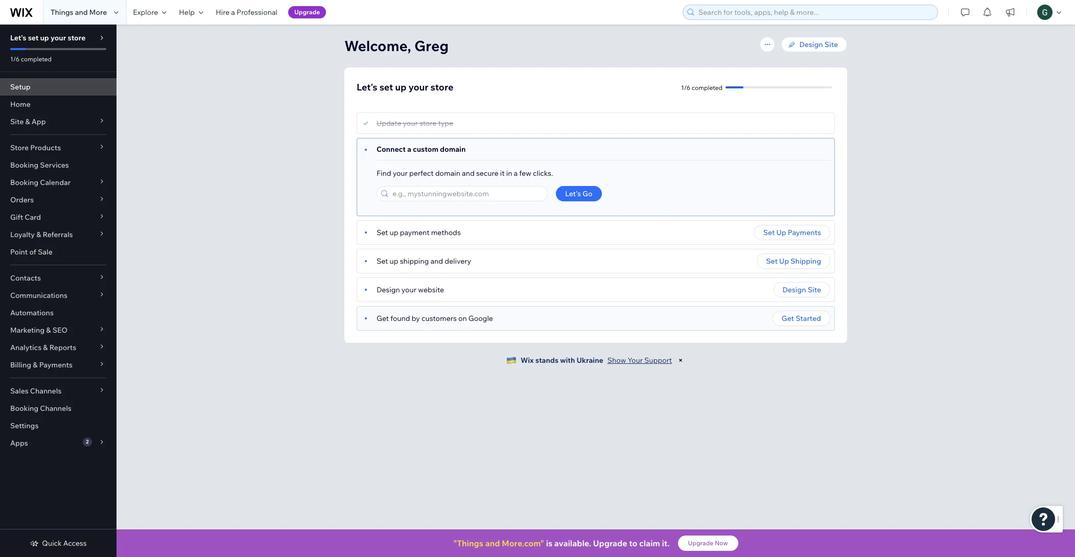 Task type: describe. For each thing, give the bounding box(es) containing it.
and left delivery on the top of the page
[[431, 257, 443, 266]]

and left 'secure'
[[462, 169, 475, 178]]

seo
[[53, 326, 68, 335]]

setup link
[[0, 78, 117, 96]]

your
[[628, 356, 643, 365]]

channels for sales channels
[[30, 387, 62, 396]]

upgrade now
[[689, 539, 729, 547]]

by
[[412, 314, 420, 323]]

get for get found by customers on google
[[377, 314, 389, 323]]

booking channels link
[[0, 400, 117, 417]]

set for set up payment methods
[[377, 228, 388, 237]]

welcome,
[[345, 37, 412, 55]]

design down the search for tools, apps, help & more... field on the right of page
[[800, 40, 824, 49]]

services
[[40, 161, 69, 170]]

upgrade for upgrade
[[294, 8, 320, 16]]

2 horizontal spatial site
[[825, 40, 839, 49]]

card
[[25, 213, 41, 222]]

claim
[[640, 538, 661, 549]]

set for set up shipping and delivery
[[377, 257, 388, 266]]

to
[[630, 538, 638, 549]]

setup
[[10, 82, 31, 92]]

reports
[[49, 343, 76, 352]]

it.
[[662, 538, 670, 549]]

billing & payments
[[10, 360, 73, 370]]

2 vertical spatial store
[[420, 119, 437, 128]]

greg
[[415, 37, 449, 55]]

booking channels
[[10, 404, 71, 413]]

gift card button
[[0, 209, 117, 226]]

shipping
[[791, 257, 822, 266]]

site & app button
[[0, 113, 117, 130]]

up up 'update'
[[395, 81, 407, 93]]

set up shipping and delivery
[[377, 257, 472, 266]]

site inside popup button
[[10, 117, 24, 126]]

delivery
[[445, 257, 472, 266]]

2 horizontal spatial a
[[514, 169, 518, 178]]

Search for tools, apps, help & more... field
[[696, 5, 935, 19]]

and right "things
[[486, 538, 500, 549]]

up left payment
[[390, 228, 399, 237]]

1 vertical spatial store
[[431, 81, 454, 93]]

show
[[608, 356, 627, 365]]

& for analytics
[[43, 343, 48, 352]]

set up shipping button
[[757, 254, 831, 269]]

help
[[179, 8, 195, 17]]

explore
[[133, 8, 158, 17]]

welcome, greg
[[345, 37, 449, 55]]

booking calendar button
[[0, 174, 117, 191]]

1 vertical spatial completed
[[692, 84, 723, 91]]

analytics & reports
[[10, 343, 76, 352]]

google
[[469, 314, 493, 323]]

orders button
[[0, 191, 117, 209]]

your for update
[[403, 119, 418, 128]]

set up payments button
[[755, 225, 831, 240]]

hire a professional
[[216, 8, 278, 17]]

design site inside button
[[783, 285, 822, 295]]

design site button
[[774, 282, 831, 298]]

customers
[[422, 314, 457, 323]]

custom
[[413, 145, 439, 154]]

get found by customers on google
[[377, 314, 493, 323]]

get started button
[[773, 311, 831, 326]]

store
[[10, 143, 29, 152]]

design inside button
[[783, 285, 807, 295]]

loyalty
[[10, 230, 35, 239]]

communications
[[10, 291, 68, 300]]

show your support button
[[608, 356, 672, 365]]

hire
[[216, 8, 230, 17]]

quick access button
[[30, 539, 87, 548]]

type
[[438, 119, 454, 128]]

upgrade now button
[[678, 536, 739, 551]]

let's inside the sidebar element
[[10, 33, 26, 42]]

ukraine
[[577, 356, 604, 365]]

1 horizontal spatial let's set up your store
[[357, 81, 454, 93]]

settings link
[[0, 417, 117, 435]]

0 vertical spatial design site
[[800, 40, 839, 49]]

perfect
[[410, 169, 434, 178]]

wix stands with ukraine show your support
[[521, 356, 672, 365]]

is
[[546, 538, 553, 549]]

1 horizontal spatial upgrade
[[593, 538, 628, 549]]

booking for booking channels
[[10, 404, 38, 413]]

up inside the sidebar element
[[40, 33, 49, 42]]

hire a professional link
[[210, 0, 284, 25]]

contacts
[[10, 274, 41, 283]]

design site link
[[782, 37, 848, 52]]

update your store type
[[377, 119, 454, 128]]

store inside the sidebar element
[[68, 33, 86, 42]]

e.g., mystunningwebsite.com field
[[390, 187, 545, 201]]

sales channels button
[[0, 382, 117, 400]]

automations link
[[0, 304, 117, 322]]

loyalty & referrals
[[10, 230, 73, 239]]

booking for booking calendar
[[10, 178, 38, 187]]

of
[[29, 247, 36, 257]]

set up payment methods
[[377, 228, 461, 237]]

1/6 inside the sidebar element
[[10, 55, 19, 63]]

quick
[[42, 539, 62, 548]]

a for professional
[[231, 8, 235, 17]]

apps
[[10, 439, 28, 448]]

sale
[[38, 247, 53, 257]]

& for billing
[[33, 360, 38, 370]]

home link
[[0, 96, 117, 113]]

let's inside button
[[566, 189, 581, 198]]

set for set up payments
[[764, 228, 775, 237]]

1 vertical spatial 1/6 completed
[[682, 84, 723, 91]]

booking services
[[10, 161, 69, 170]]

analytics
[[10, 343, 42, 352]]

your inside the sidebar element
[[51, 33, 66, 42]]

upgrade button
[[288, 6, 326, 18]]

upgrade for upgrade now
[[689, 539, 714, 547]]

let's go
[[566, 189, 593, 198]]

point of sale link
[[0, 243, 117, 261]]

domain for custom
[[440, 145, 466, 154]]

point of sale
[[10, 247, 53, 257]]

found
[[391, 314, 410, 323]]

shipping
[[400, 257, 429, 266]]

your up update your store type
[[409, 81, 429, 93]]

marketing & seo
[[10, 326, 68, 335]]



Task type: vqa. For each thing, say whether or not it's contained in the screenshot.


Task type: locate. For each thing, give the bounding box(es) containing it.
& right loyalty
[[36, 230, 41, 239]]

upgrade inside "button"
[[689, 539, 714, 547]]

referrals
[[43, 230, 73, 239]]

0 horizontal spatial completed
[[21, 55, 52, 63]]

& right 'billing'
[[33, 360, 38, 370]]

support
[[645, 356, 672, 365]]

billing & payments button
[[0, 356, 117, 374]]

up left the shipping on the right top of the page
[[780, 257, 790, 266]]

automations
[[10, 308, 54, 318]]

wix
[[521, 356, 534, 365]]

0 vertical spatial up
[[777, 228, 787, 237]]

1 vertical spatial let's set up your store
[[357, 81, 454, 93]]

upgrade right professional
[[294, 8, 320, 16]]

0 vertical spatial 1/6
[[10, 55, 19, 63]]

1 horizontal spatial site
[[808, 285, 822, 295]]

your left website
[[402, 285, 417, 295]]

0 vertical spatial domain
[[440, 145, 466, 154]]

1/6
[[10, 55, 19, 63], [682, 84, 691, 91]]

loyalty & referrals button
[[0, 226, 117, 243]]

payments for billing & payments
[[39, 360, 73, 370]]

methods
[[431, 228, 461, 237]]

your for design
[[402, 285, 417, 295]]

2 vertical spatial booking
[[10, 404, 38, 413]]

started
[[796, 314, 822, 323]]

1 vertical spatial booking
[[10, 178, 38, 187]]

set left payment
[[377, 228, 388, 237]]

2 horizontal spatial upgrade
[[689, 539, 714, 547]]

more
[[89, 8, 107, 17]]

0 horizontal spatial a
[[231, 8, 235, 17]]

let's set up your store inside the sidebar element
[[10, 33, 86, 42]]

set left the shipping on the right top of the page
[[767, 257, 778, 266]]

store down the things and more
[[68, 33, 86, 42]]

let's set up your store up update your store type
[[357, 81, 454, 93]]

store up type at the top left
[[431, 81, 454, 93]]

a for custom
[[408, 145, 412, 154]]

up
[[777, 228, 787, 237], [780, 257, 790, 266]]

& inside dropdown button
[[43, 343, 48, 352]]

& for loyalty
[[36, 230, 41, 239]]

sidebar element
[[0, 25, 117, 557]]

up up the set up shipping button
[[777, 228, 787, 237]]

help button
[[173, 0, 210, 25]]

booking up orders
[[10, 178, 38, 187]]

channels up booking channels
[[30, 387, 62, 396]]

1/6 completed inside the sidebar element
[[10, 55, 52, 63]]

0 vertical spatial set
[[28, 33, 39, 42]]

1 vertical spatial a
[[408, 145, 412, 154]]

your for find
[[393, 169, 408, 178]]

go
[[583, 189, 593, 198]]

find your perfect domain and secure it in a few clicks.
[[377, 169, 553, 178]]

app
[[32, 117, 46, 126]]

store
[[68, 33, 86, 42], [431, 81, 454, 93], [420, 119, 437, 128]]

"things and more.com" is available. upgrade to claim it.
[[454, 538, 670, 549]]

connect a custom domain
[[377, 145, 466, 154]]

set up the set up shipping button
[[764, 228, 775, 237]]

domain for perfect
[[436, 169, 461, 178]]

home
[[10, 100, 31, 109]]

0 horizontal spatial set
[[28, 33, 39, 42]]

things
[[51, 8, 73, 17]]

a
[[231, 8, 235, 17], [408, 145, 412, 154], [514, 169, 518, 178]]

1 horizontal spatial 1/6
[[682, 84, 691, 91]]

let's set up your store down things
[[10, 33, 86, 42]]

2
[[86, 439, 89, 445]]

1 vertical spatial let's
[[357, 81, 378, 93]]

a right hire
[[231, 8, 235, 17]]

gift
[[10, 213, 23, 222]]

upgrade left to
[[593, 538, 628, 549]]

set inside the sidebar element
[[28, 33, 39, 42]]

1 vertical spatial payments
[[39, 360, 73, 370]]

let's up the setup
[[10, 33, 26, 42]]

2 vertical spatial a
[[514, 169, 518, 178]]

booking for booking services
[[10, 161, 38, 170]]

0 vertical spatial payments
[[788, 228, 822, 237]]

booking inside popup button
[[10, 178, 38, 187]]

1 horizontal spatial completed
[[692, 84, 723, 91]]

orders
[[10, 195, 34, 205]]

0 horizontal spatial payments
[[39, 360, 73, 370]]

booking
[[10, 161, 38, 170], [10, 178, 38, 187], [10, 404, 38, 413]]

get left started
[[782, 314, 795, 323]]

1 booking from the top
[[10, 161, 38, 170]]

1 horizontal spatial get
[[782, 314, 795, 323]]

2 vertical spatial let's
[[566, 189, 581, 198]]

payments inside popup button
[[39, 360, 73, 370]]

marketing
[[10, 326, 45, 335]]

& left seo
[[46, 326, 51, 335]]

1 vertical spatial channels
[[40, 404, 71, 413]]

0 horizontal spatial get
[[377, 314, 389, 323]]

site up started
[[808, 285, 822, 295]]

0 vertical spatial let's set up your store
[[10, 33, 86, 42]]

0 horizontal spatial let's set up your store
[[10, 33, 86, 42]]

up for shipping
[[780, 257, 790, 266]]

2 get from the left
[[782, 314, 795, 323]]

0 vertical spatial store
[[68, 33, 86, 42]]

domain up find your perfect domain and secure it in a few clicks.
[[440, 145, 466, 154]]

sales channels
[[10, 387, 62, 396]]

site inside button
[[808, 285, 822, 295]]

clicks.
[[533, 169, 553, 178]]

marketing & seo button
[[0, 322, 117, 339]]

0 vertical spatial let's
[[10, 33, 26, 42]]

quick access
[[42, 539, 87, 548]]

upgrade inside button
[[294, 8, 320, 16]]

0 horizontal spatial 1/6
[[10, 55, 19, 63]]

0 vertical spatial completed
[[21, 55, 52, 63]]

upgrade left now
[[689, 539, 714, 547]]

up for payments
[[777, 228, 787, 237]]

1 horizontal spatial 1/6 completed
[[682, 84, 723, 91]]

1 vertical spatial set
[[380, 81, 393, 93]]

payments up the shipping on the right top of the page
[[788, 228, 822, 237]]

get for get started
[[782, 314, 795, 323]]

design site up get started
[[783, 285, 822, 295]]

2 booking from the top
[[10, 178, 38, 187]]

& inside dropdown button
[[46, 326, 51, 335]]

professional
[[237, 8, 278, 17]]

up left shipping on the left of the page
[[390, 257, 399, 266]]

your
[[51, 33, 66, 42], [409, 81, 429, 93], [403, 119, 418, 128], [393, 169, 408, 178], [402, 285, 417, 295]]

0 vertical spatial channels
[[30, 387, 62, 396]]

0 horizontal spatial site
[[10, 117, 24, 126]]

2 vertical spatial site
[[808, 285, 822, 295]]

1 vertical spatial site
[[10, 117, 24, 126]]

let's left go
[[566, 189, 581, 198]]

store products
[[10, 143, 61, 152]]

set up shipping
[[767, 257, 822, 266]]

store left type at the top left
[[420, 119, 437, 128]]

your right find on the left top
[[393, 169, 408, 178]]

find
[[377, 169, 391, 178]]

domain right perfect
[[436, 169, 461, 178]]

0 vertical spatial a
[[231, 8, 235, 17]]

completed inside the sidebar element
[[21, 55, 52, 63]]

products
[[30, 143, 61, 152]]

access
[[63, 539, 87, 548]]

secure
[[476, 169, 499, 178]]

set up 'update'
[[380, 81, 393, 93]]

a right in
[[514, 169, 518, 178]]

get started
[[782, 314, 822, 323]]

1 get from the left
[[377, 314, 389, 323]]

booking down store
[[10, 161, 38, 170]]

contacts button
[[0, 269, 117, 287]]

2 horizontal spatial let's
[[566, 189, 581, 198]]

now
[[715, 539, 729, 547]]

stands
[[536, 356, 559, 365]]

channels
[[30, 387, 62, 396], [40, 404, 71, 413]]

design your website
[[377, 285, 444, 295]]

channels for booking channels
[[40, 404, 71, 413]]

3 booking from the top
[[10, 404, 38, 413]]

up up setup link
[[40, 33, 49, 42]]

let's
[[10, 33, 26, 42], [357, 81, 378, 93], [566, 189, 581, 198]]

more.com"
[[502, 538, 544, 549]]

your down things
[[51, 33, 66, 42]]

communications button
[[0, 287, 117, 304]]

& for site
[[25, 117, 30, 126]]

1 horizontal spatial payments
[[788, 228, 822, 237]]

0 vertical spatial site
[[825, 40, 839, 49]]

available.
[[555, 538, 592, 549]]

let's up 'update'
[[357, 81, 378, 93]]

channels down sales channels dropdown button
[[40, 404, 71, 413]]

design site down the search for tools, apps, help & more... field on the right of page
[[800, 40, 839, 49]]

& left the app on the left top of page
[[25, 117, 30, 126]]

site
[[825, 40, 839, 49], [10, 117, 24, 126], [808, 285, 822, 295]]

& inside popup button
[[33, 360, 38, 370]]

1 vertical spatial up
[[780, 257, 790, 266]]

your right 'update'
[[403, 119, 418, 128]]

site down the search for tools, apps, help & more... field on the right of page
[[825, 40, 839, 49]]

0 horizontal spatial let's
[[10, 33, 26, 42]]

1 vertical spatial 1/6
[[682, 84, 691, 91]]

"things
[[454, 538, 484, 549]]

booking up settings
[[10, 404, 38, 413]]

0 vertical spatial booking
[[10, 161, 38, 170]]

get left found
[[377, 314, 389, 323]]

1 horizontal spatial set
[[380, 81, 393, 93]]

gift card
[[10, 213, 41, 222]]

booking services link
[[0, 156, 117, 174]]

payments for set up payments
[[788, 228, 822, 237]]

site down home
[[10, 117, 24, 126]]

1 horizontal spatial let's
[[357, 81, 378, 93]]

it
[[500, 169, 505, 178]]

&
[[25, 117, 30, 126], [36, 230, 41, 239], [46, 326, 51, 335], [43, 343, 48, 352], [33, 360, 38, 370]]

get inside button
[[782, 314, 795, 323]]

let's go button
[[556, 186, 602, 201]]

1 horizontal spatial a
[[408, 145, 412, 154]]

analytics & reports button
[[0, 339, 117, 356]]

set up payments
[[764, 228, 822, 237]]

set up the setup
[[28, 33, 39, 42]]

1 vertical spatial design site
[[783, 285, 822, 295]]

in
[[507, 169, 513, 178]]

payments down the analytics & reports dropdown button at the bottom of the page
[[39, 360, 73, 370]]

& left reports
[[43, 343, 48, 352]]

& for marketing
[[46, 326, 51, 335]]

a left custom at the top of the page
[[408, 145, 412, 154]]

on
[[459, 314, 467, 323]]

1 vertical spatial domain
[[436, 169, 461, 178]]

0 horizontal spatial 1/6 completed
[[10, 55, 52, 63]]

completed
[[21, 55, 52, 63], [692, 84, 723, 91]]

design up found
[[377, 285, 400, 295]]

booking calendar
[[10, 178, 71, 187]]

payments
[[788, 228, 822, 237], [39, 360, 73, 370]]

up
[[40, 33, 49, 42], [395, 81, 407, 93], [390, 228, 399, 237], [390, 257, 399, 266]]

sales
[[10, 387, 28, 396]]

0 vertical spatial 1/6 completed
[[10, 55, 52, 63]]

channels inside booking channels link
[[40, 404, 71, 413]]

payments inside button
[[788, 228, 822, 237]]

set left shipping on the left of the page
[[377, 257, 388, 266]]

channels inside sales channels dropdown button
[[30, 387, 62, 396]]

and left more
[[75, 8, 88, 17]]

0 horizontal spatial upgrade
[[294, 8, 320, 16]]

point
[[10, 247, 28, 257]]

set for set up shipping
[[767, 257, 778, 266]]

design down the set up shipping
[[783, 285, 807, 295]]



